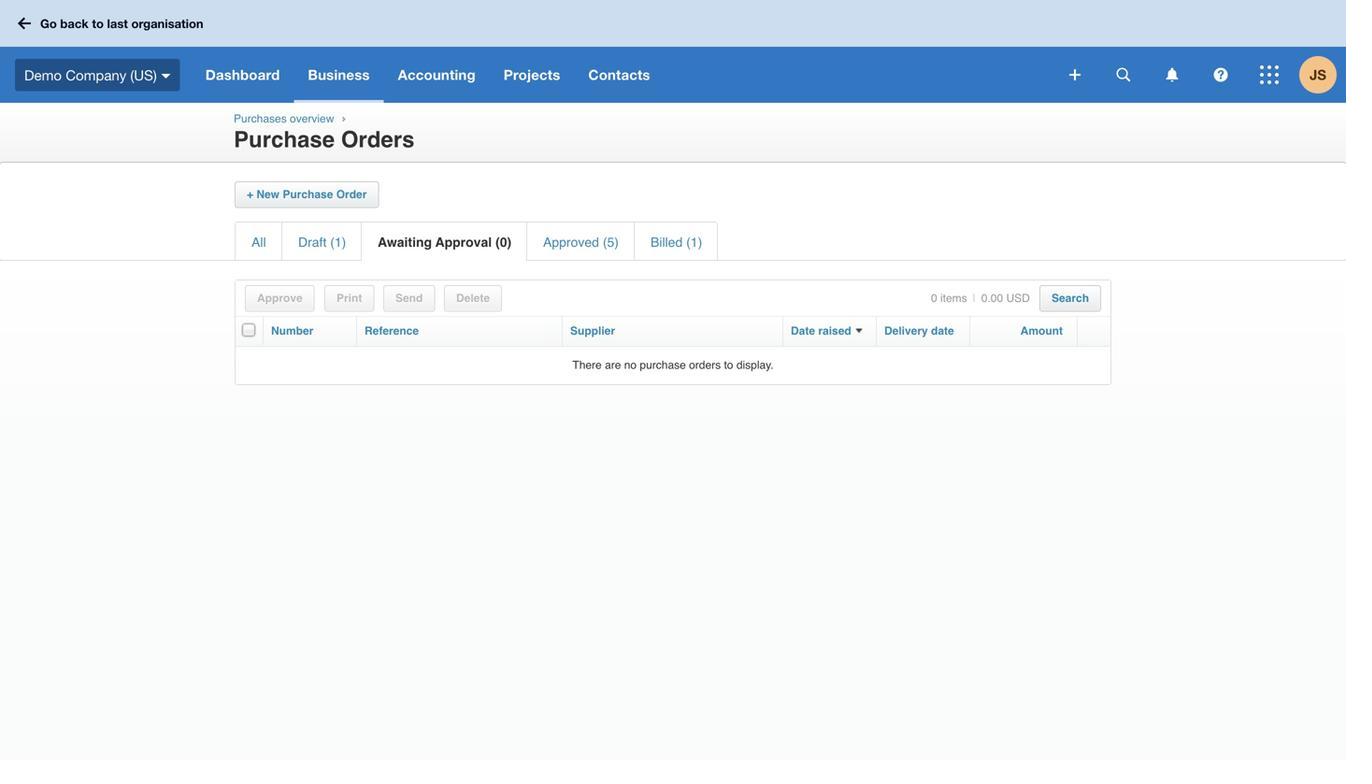 Task type: describe. For each thing, give the bounding box(es) containing it.
billed
[[651, 235, 683, 250]]

+ new purchase order
[[247, 188, 367, 201]]

there are no purchase orders to display.
[[573, 359, 774, 372]]

amount
[[1021, 324, 1063, 338]]

usd
[[1007, 292, 1030, 305]]

purchases overview
[[234, 112, 334, 125]]

orders
[[341, 127, 415, 153]]

send
[[396, 292, 423, 305]]

(us)
[[130, 67, 157, 83]]

(1) for draft (1)
[[330, 235, 346, 250]]

search button
[[1052, 292, 1089, 305]]

approve
[[257, 292, 303, 305]]

contacts button
[[575, 47, 664, 103]]

purchases
[[234, 112, 287, 125]]

accounting
[[398, 66, 476, 83]]

all button
[[252, 235, 266, 250]]

delivery date
[[885, 324, 954, 338]]

organisation
[[131, 16, 203, 31]]

|
[[973, 292, 976, 305]]

+ new purchase order button
[[247, 188, 367, 201]]

overview
[[290, 112, 334, 125]]

dashboard link
[[191, 47, 294, 103]]

approve button
[[257, 292, 303, 305]]

approved (5)
[[543, 235, 619, 250]]

billed (1)
[[651, 235, 702, 250]]

svg image inside go back to last organisation link
[[18, 17, 31, 29]]

approved (5) button
[[543, 235, 619, 250]]

all
[[252, 235, 266, 250]]

(0)
[[496, 235, 512, 250]]

dashboard
[[205, 66, 280, 83]]

0.00
[[982, 292, 1003, 305]]

orders
[[689, 359, 721, 372]]

delivery date link
[[885, 324, 954, 338]]

1 vertical spatial purchase
[[283, 188, 333, 201]]

order
[[336, 188, 367, 201]]

date raised link
[[791, 324, 852, 338]]

delivery
[[885, 324, 928, 338]]

go
[[40, 16, 57, 31]]

draft
[[298, 235, 327, 250]]

0 items | 0.00 usd
[[931, 292, 1030, 305]]

1 horizontal spatial svg image
[[1070, 69, 1081, 80]]

delete
[[456, 292, 490, 305]]

send button
[[396, 292, 423, 305]]

go back to last organisation link
[[11, 7, 215, 40]]

(1) for billed (1)
[[686, 235, 702, 250]]



Task type: locate. For each thing, give the bounding box(es) containing it.
0 horizontal spatial to
[[92, 16, 104, 31]]

0 horizontal spatial (1)
[[330, 235, 346, 250]]

awaiting approval (0)
[[378, 235, 512, 250]]

to right orders
[[724, 359, 734, 372]]

raised
[[818, 324, 852, 338]]

to left last on the top left
[[92, 16, 104, 31]]

search
[[1052, 292, 1089, 305]]

0
[[931, 292, 938, 305]]

2 (1) from the left
[[686, 235, 702, 250]]

business
[[308, 66, 370, 83]]

go back to last organisation
[[40, 16, 203, 31]]

+
[[247, 188, 253, 201]]

supplier link
[[570, 324, 615, 338]]

business button
[[294, 47, 384, 103]]

there
[[573, 359, 602, 372]]

to
[[92, 16, 104, 31], [724, 359, 734, 372]]

draft (1)
[[298, 235, 346, 250]]

(5)
[[603, 235, 619, 250]]

draft (1) button
[[298, 235, 346, 250]]

approval
[[435, 235, 492, 250]]

purchase down purchases overview
[[234, 127, 335, 153]]

0 vertical spatial to
[[92, 16, 104, 31]]

projects button
[[490, 47, 575, 103]]

are
[[605, 359, 621, 372]]

number
[[271, 324, 314, 338]]

svg image inside demo company (us) popup button
[[161, 74, 171, 78]]

1 vertical spatial to
[[724, 359, 734, 372]]

0 horizontal spatial svg image
[[161, 74, 171, 78]]

banner
[[0, 0, 1346, 103]]

banner containing dashboard
[[0, 0, 1346, 103]]

print
[[337, 292, 362, 305]]

date raised
[[791, 324, 852, 338]]

items
[[941, 292, 967, 305]]

demo
[[24, 67, 62, 83]]

js button
[[1300, 47, 1346, 103]]

svg image
[[1117, 68, 1131, 82], [1070, 69, 1081, 80], [161, 74, 171, 78]]

0 vertical spatial purchase
[[234, 127, 335, 153]]

purchase
[[640, 359, 686, 372]]

amount link
[[1021, 324, 1063, 338]]

print button
[[337, 292, 362, 305]]

1 horizontal spatial to
[[724, 359, 734, 372]]

purchase
[[234, 127, 335, 153], [283, 188, 333, 201]]

approved
[[543, 235, 599, 250]]

purchase orders
[[234, 127, 415, 153]]

delete button
[[456, 292, 490, 305]]

js
[[1310, 66, 1327, 83]]

(1) right billed
[[686, 235, 702, 250]]

reference
[[365, 324, 419, 338]]

no
[[624, 359, 637, 372]]

awaiting approval (0) button
[[378, 235, 512, 250]]

accounting button
[[384, 47, 490, 103]]

svg image
[[18, 17, 31, 29], [1260, 65, 1279, 84], [1166, 68, 1179, 82], [1214, 68, 1228, 82]]

billed (1) button
[[651, 235, 702, 250]]

company
[[66, 67, 126, 83]]

number link
[[271, 324, 314, 338]]

1 horizontal spatial (1)
[[686, 235, 702, 250]]

demo company (us)
[[24, 67, 157, 83]]

demo company (us) button
[[0, 47, 191, 103]]

last
[[107, 16, 128, 31]]

2 horizontal spatial svg image
[[1117, 68, 1131, 82]]

purchases overview link
[[234, 112, 334, 125]]

1 (1) from the left
[[330, 235, 346, 250]]

awaiting
[[378, 235, 432, 250]]

reference link
[[365, 324, 419, 338]]

(1) right the draft
[[330, 235, 346, 250]]

date
[[791, 324, 815, 338]]

back
[[60, 16, 89, 31]]

date
[[931, 324, 954, 338]]

(1)
[[330, 235, 346, 250], [686, 235, 702, 250]]

purchase right new at the left of page
[[283, 188, 333, 201]]

new
[[257, 188, 280, 201]]

display.
[[737, 359, 774, 372]]

supplier
[[570, 324, 615, 338]]

projects
[[504, 66, 560, 83]]

contacts
[[589, 66, 650, 83]]



Task type: vqa. For each thing, say whether or not it's contained in the screenshot.
Go back to last organisation in the left of the page
yes



